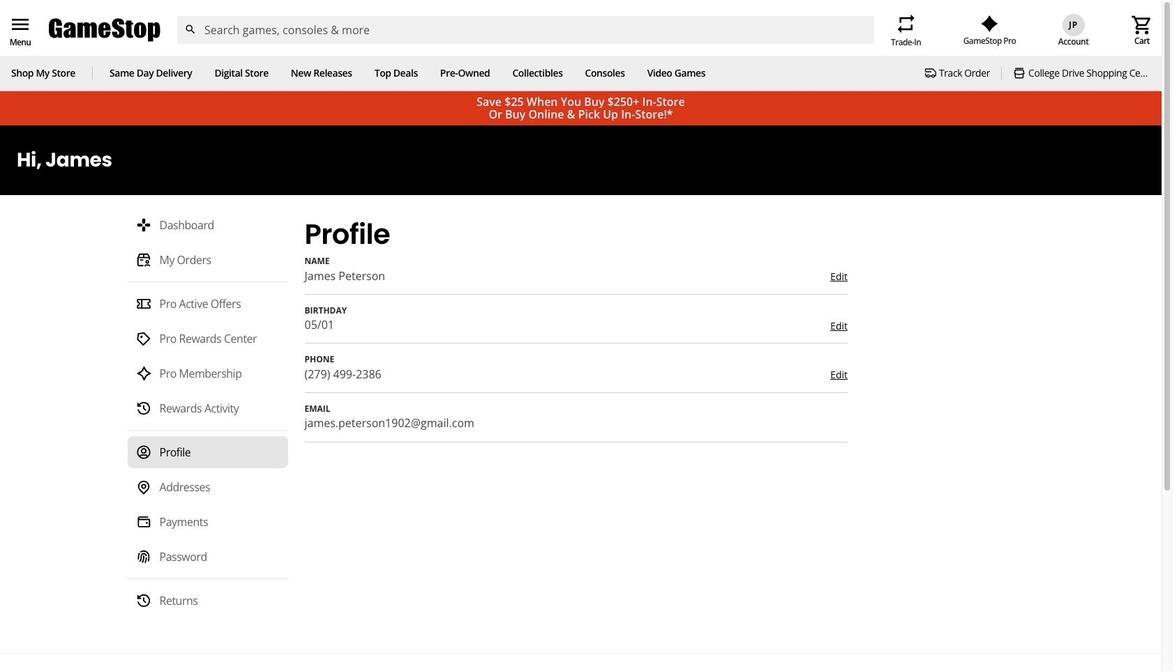 Task type: vqa. For each thing, say whether or not it's contained in the screenshot.
text box
no



Task type: locate. For each thing, give the bounding box(es) containing it.
Search games, consoles & more search field
[[204, 16, 849, 44]]

None search field
[[177, 16, 874, 44]]

returns icon image
[[136, 594, 151, 609]]

pro rewards center icon image
[[136, 332, 151, 347]]

rewards activity icon image
[[136, 401, 151, 417]]

profile icon image
[[136, 445, 151, 461]]

payments icon image
[[136, 515, 151, 530]]



Task type: describe. For each thing, give the bounding box(es) containing it.
gamestop pro icon image
[[981, 15, 998, 32]]

gamestop image
[[49, 17, 160, 43]]

pro active offers icon image
[[136, 297, 151, 312]]

password icon image
[[136, 550, 151, 565]]

pro membership icon image
[[136, 366, 151, 382]]

my orders icon image
[[136, 253, 151, 268]]

addresses icon image
[[136, 480, 151, 495]]

dashboard icon image
[[136, 218, 151, 233]]



